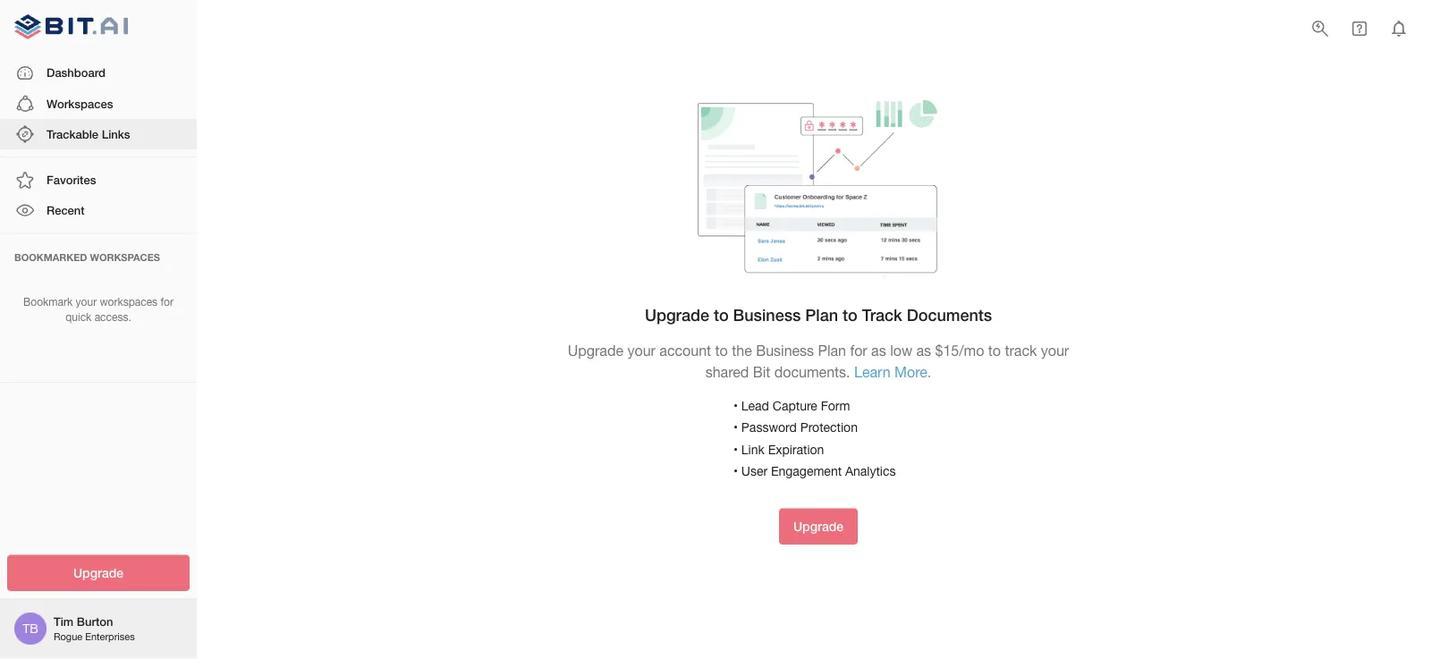 Task type: locate. For each thing, give the bounding box(es) containing it.
• left the lead
[[734, 398, 738, 413]]

your up quick
[[76, 296, 97, 308]]

expiration
[[768, 442, 824, 457]]

•
[[734, 398, 738, 413], [734, 420, 738, 435], [734, 442, 738, 457], [734, 464, 738, 479]]

• left 'user'
[[734, 464, 738, 479]]

track
[[862, 306, 903, 325]]

workspaces
[[100, 296, 158, 308]]

0 horizontal spatial for
[[161, 296, 174, 308]]

for inside bookmark your workspaces for quick access.
[[161, 296, 174, 308]]

to
[[714, 306, 729, 325], [843, 306, 858, 325], [715, 343, 728, 359], [989, 343, 1001, 359]]

2 horizontal spatial your
[[1041, 343, 1070, 359]]

workspaces
[[90, 252, 160, 263]]

1 horizontal spatial as
[[917, 343, 932, 359]]

analytics
[[846, 464, 896, 479]]

0 horizontal spatial as
[[872, 343, 887, 359]]

bookmarked
[[14, 252, 87, 263]]

your left account
[[628, 343, 656, 359]]

rogue
[[54, 631, 82, 643]]

to left track
[[843, 306, 858, 325]]

favorites
[[47, 173, 96, 187]]

1 horizontal spatial your
[[628, 343, 656, 359]]

plan inside upgrade your account to the business plan for as low as $15/mo to track your shared bit documents.
[[818, 343, 847, 359]]

shared
[[706, 364, 749, 380]]

recent button
[[0, 195, 197, 226]]

1 vertical spatial plan
[[818, 343, 847, 359]]

the
[[732, 343, 752, 359]]

business inside upgrade your account to the business plan for as low as $15/mo to track your shared bit documents.
[[756, 343, 814, 359]]

as right low
[[917, 343, 932, 359]]

0 vertical spatial for
[[161, 296, 174, 308]]

0 horizontal spatial upgrade button
[[7, 555, 190, 591]]

for up the learn
[[850, 343, 868, 359]]

business up bit
[[756, 343, 814, 359]]

plan up documents.
[[818, 343, 847, 359]]

burton
[[77, 615, 113, 629]]

bookmark
[[23, 296, 73, 308]]

1 vertical spatial upgrade button
[[7, 555, 190, 591]]

learn more.
[[855, 364, 932, 380]]

as up the learn
[[872, 343, 887, 359]]

upgrade
[[645, 306, 710, 325], [568, 343, 624, 359], [794, 520, 844, 534], [73, 566, 123, 581]]

upgrade button
[[779, 509, 858, 545], [7, 555, 190, 591]]

tim burton rogue enterprises
[[54, 615, 135, 643]]

for inside upgrade your account to the business plan for as low as $15/mo to track your shared bit documents.
[[850, 343, 868, 359]]

account
[[660, 343, 712, 359]]

upgrade inside upgrade your account to the business plan for as low as $15/mo to track your shared bit documents.
[[568, 343, 624, 359]]

your right the track
[[1041, 343, 1070, 359]]

workspaces
[[47, 96, 113, 110]]

business up the
[[733, 306, 801, 325]]

0 horizontal spatial your
[[76, 296, 97, 308]]

documents
[[907, 306, 992, 325]]

upgrade button up burton
[[7, 555, 190, 591]]

1 vertical spatial business
[[756, 343, 814, 359]]

2 • from the top
[[734, 420, 738, 435]]

your
[[76, 296, 97, 308], [628, 343, 656, 359], [1041, 343, 1070, 359]]

links
[[102, 127, 130, 141]]

for right workspaces
[[161, 296, 174, 308]]

business
[[733, 306, 801, 325], [756, 343, 814, 359]]

to left the track
[[989, 343, 1001, 359]]

• left password
[[734, 420, 738, 435]]

• left link
[[734, 442, 738, 457]]

recent
[[47, 203, 85, 217]]

1 horizontal spatial upgrade button
[[779, 509, 858, 545]]

upgrade button down engagement
[[779, 509, 858, 545]]

link
[[742, 442, 765, 457]]

1 vertical spatial for
[[850, 343, 868, 359]]

your inside bookmark your workspaces for quick access.
[[76, 296, 97, 308]]

1 horizontal spatial for
[[850, 343, 868, 359]]

bookmark your workspaces for quick access.
[[23, 296, 174, 323]]

plan up upgrade your account to the business plan for as low as $15/mo to track your shared bit documents.
[[806, 306, 838, 325]]

low
[[891, 343, 913, 359]]

for
[[161, 296, 174, 308], [850, 343, 868, 359]]

dashboard
[[47, 66, 106, 80]]

plan
[[806, 306, 838, 325], [818, 343, 847, 359]]

0 vertical spatial upgrade button
[[779, 509, 858, 545]]

as
[[872, 343, 887, 359], [917, 343, 932, 359]]

form
[[821, 398, 850, 413]]

0 vertical spatial plan
[[806, 306, 838, 325]]



Task type: vqa. For each thing, say whether or not it's contained in the screenshot.
for to the bottom
yes



Task type: describe. For each thing, give the bounding box(es) containing it.
engagement
[[771, 464, 842, 479]]

trackable
[[47, 127, 98, 141]]

capture
[[773, 398, 818, 413]]

learn more. link
[[855, 364, 932, 380]]

upgrade to business plan to track documents
[[645, 306, 992, 325]]

trackable links button
[[0, 119, 197, 150]]

to up shared
[[714, 306, 729, 325]]

trackable links
[[47, 127, 130, 141]]

to left the
[[715, 343, 728, 359]]

bookmarked workspaces
[[14, 252, 160, 263]]

password
[[742, 420, 797, 435]]

quick
[[66, 311, 92, 323]]

access.
[[95, 311, 131, 323]]

more.
[[895, 364, 932, 380]]

0 vertical spatial business
[[733, 306, 801, 325]]

protection
[[801, 420, 858, 435]]

4 • from the top
[[734, 464, 738, 479]]

track
[[1005, 343, 1037, 359]]

your for workspaces
[[76, 296, 97, 308]]

workspaces button
[[0, 88, 197, 119]]

upgrade your account to the business plan for as low as $15/mo to track your shared bit documents.
[[568, 343, 1070, 380]]

1 • from the top
[[734, 398, 738, 413]]

documents.
[[775, 364, 851, 380]]

bit
[[753, 364, 771, 380]]

1 as from the left
[[872, 343, 887, 359]]

learn
[[855, 364, 891, 380]]

• lead capture form • password protection • link expiration • user engagement analytics
[[734, 398, 896, 479]]

favorites button
[[0, 165, 197, 195]]

tb
[[23, 621, 38, 636]]

lead
[[742, 398, 769, 413]]

user
[[742, 464, 768, 479]]

your for account
[[628, 343, 656, 359]]

$15/mo
[[936, 343, 985, 359]]

2 as from the left
[[917, 343, 932, 359]]

3 • from the top
[[734, 442, 738, 457]]

dashboard button
[[0, 58, 197, 88]]

enterprises
[[85, 631, 135, 643]]

tim
[[54, 615, 74, 629]]



